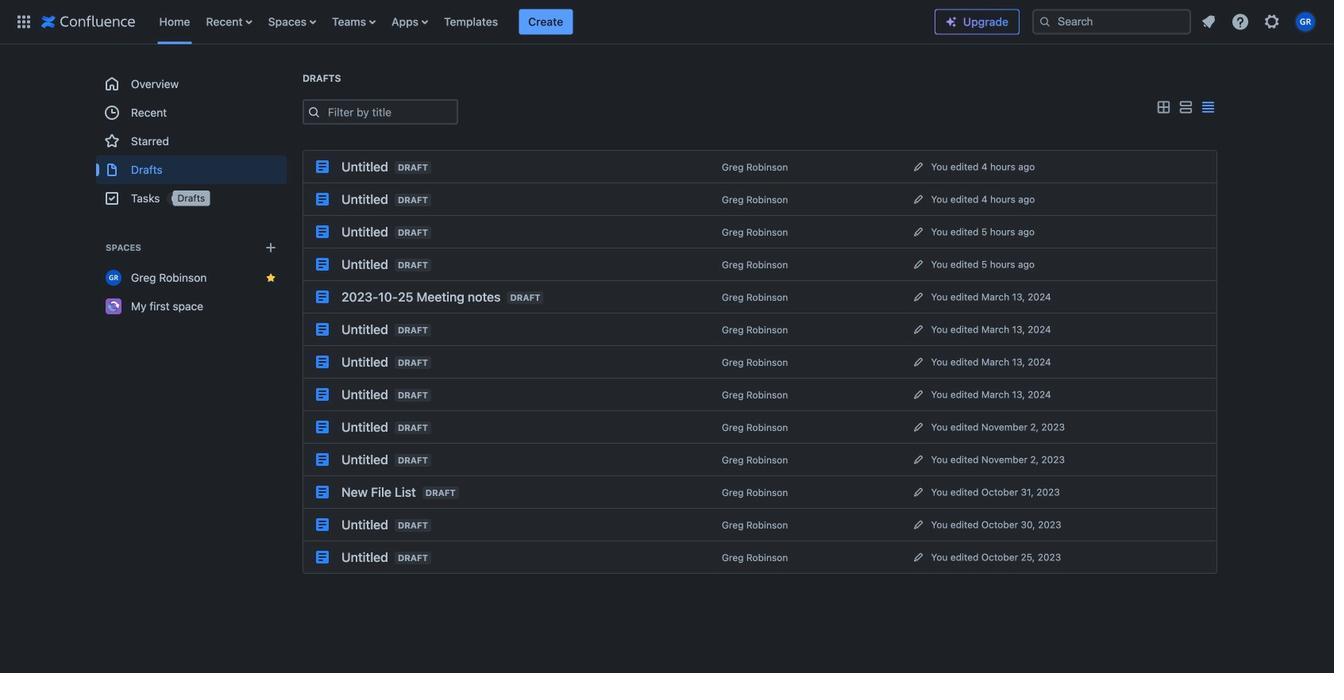 Task type: describe. For each thing, give the bounding box(es) containing it.
7 page image from the top
[[316, 551, 329, 564]]

help icon image
[[1231, 12, 1250, 31]]

search image
[[1039, 15, 1052, 28]]

5 page image from the top
[[316, 421, 329, 434]]

2 page image from the top
[[316, 258, 329, 271]]

6 page image from the top
[[316, 453, 329, 466]]

list image
[[1176, 98, 1195, 117]]

4 page image from the top
[[316, 323, 329, 336]]

6 page image from the top
[[316, 519, 329, 531]]

Search field
[[1032, 9, 1191, 35]]

3 page image from the top
[[316, 356, 329, 369]]

list for premium icon
[[1195, 8, 1325, 36]]

2 page image from the top
[[316, 226, 329, 238]]

5 page image from the top
[[316, 486, 329, 499]]

4 page image from the top
[[316, 388, 329, 401]]

1 page image from the top
[[316, 193, 329, 206]]

settings icon image
[[1263, 12, 1282, 31]]

1 page image from the top
[[316, 160, 329, 173]]

appswitcher icon image
[[14, 12, 33, 31]]

compact list image
[[1198, 98, 1218, 117]]

3 page image from the top
[[316, 291, 329, 303]]



Task type: vqa. For each thing, say whether or not it's contained in the screenshot.
File lists to the top
no



Task type: locate. For each thing, give the bounding box(es) containing it.
premium image
[[945, 15, 958, 28]]

list item inside list
[[519, 9, 573, 35]]

None search field
[[1032, 9, 1191, 35]]

list for appswitcher icon
[[151, 0, 935, 44]]

unstar this space image
[[264, 272, 277, 284]]

1 horizontal spatial list
[[1195, 8, 1325, 36]]

page image
[[316, 193, 329, 206], [316, 258, 329, 271], [316, 356, 329, 369], [316, 388, 329, 401], [316, 421, 329, 434], [316, 453, 329, 466], [316, 551, 329, 564]]

0 horizontal spatial list
[[151, 0, 935, 44]]

create a space image
[[261, 238, 280, 257]]

confluence image
[[41, 12, 135, 31], [41, 12, 135, 31]]

notification icon image
[[1199, 12, 1218, 31]]

banner
[[0, 0, 1334, 44]]

global element
[[10, 0, 935, 44]]

page image
[[316, 160, 329, 173], [316, 226, 329, 238], [316, 291, 329, 303], [316, 323, 329, 336], [316, 486, 329, 499], [316, 519, 329, 531]]

list item
[[519, 9, 573, 35]]

group
[[96, 70, 287, 213]]

cards image
[[1154, 98, 1173, 117]]

list
[[151, 0, 935, 44], [1195, 8, 1325, 36]]

Filter by title field
[[323, 101, 457, 123]]



